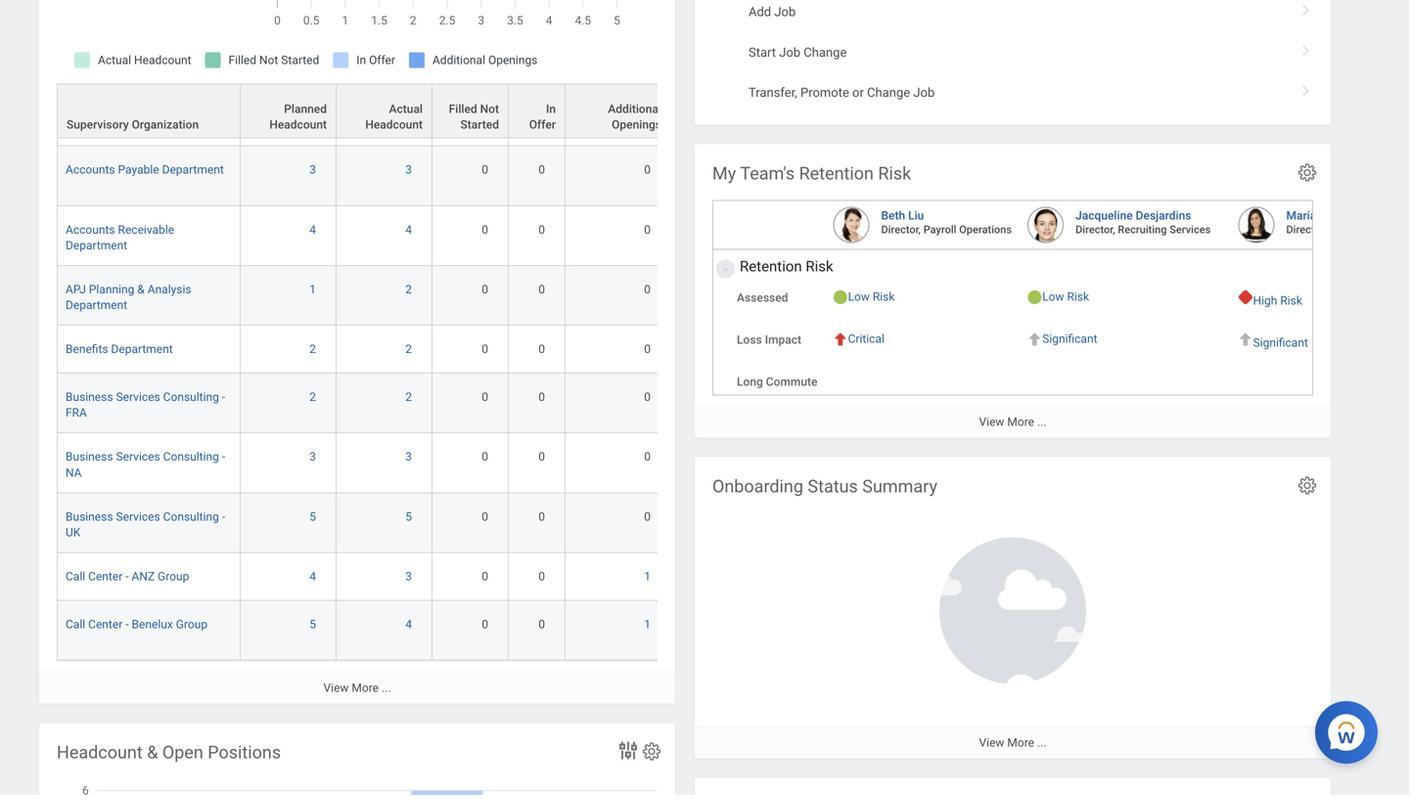 Task type: locate. For each thing, give the bounding box(es) containing it.
significant for left significant link
[[1043, 332, 1098, 346]]

center
[[88, 570, 123, 584], [88, 618, 123, 632]]

center for anz
[[88, 570, 123, 584]]

0 vertical spatial center
[[88, 570, 123, 584]]

2 vertical spatial job
[[914, 85, 935, 100]]

2 vertical spatial 1 button
[[644, 617, 654, 633]]

1 vertical spatial 1 button
[[644, 569, 654, 585]]

2 button for apj planning & analysis department
[[406, 282, 415, 298]]

1 vertical spatial change
[[867, 85, 911, 100]]

high
[[1254, 294, 1278, 308]]

2 for apj planning & analysis department
[[406, 283, 412, 297]]

2 low from the left
[[1043, 290, 1065, 304]]

0 vertical spatial view more ... link
[[695, 406, 1331, 438]]

call down the call center - anz group
[[66, 618, 85, 632]]

8 row from the top
[[57, 434, 672, 494]]

1 low from the left
[[848, 290, 870, 304]]

1 director, from the left
[[882, 224, 921, 236]]

2 button for benefits department
[[406, 342, 415, 357]]

headcount inside popup button
[[365, 118, 423, 132]]

0 horizontal spatial change
[[804, 45, 847, 59]]

more inside onboarding status summary element
[[1008, 737, 1035, 751]]

5 button for 4
[[310, 617, 319, 633]]

2 vertical spatial consulting
[[163, 510, 219, 524]]

1 low risk from the left
[[848, 290, 895, 304]]

director,
[[882, 224, 921, 236], [1076, 224, 1116, 236], [1287, 224, 1327, 236]]

0 horizontal spatial operations
[[128, 115, 185, 129]]

business up uk
[[66, 510, 113, 524]]

0 vertical spatial call
[[66, 570, 85, 584]]

... inside my team's retention risk element
[[1038, 416, 1047, 429]]

2 vertical spatial view more ...
[[979, 737, 1047, 751]]

director, for maria
[[1287, 224, 1327, 236]]

- inside business services consulting - na
[[222, 451, 225, 464]]

list containing add job
[[695, 0, 1331, 113]]

group for call center - benelux group
[[176, 618, 208, 632]]

row containing accounting operations
[[57, 99, 672, 146]]

consulting down business services consulting - na
[[163, 510, 219, 524]]

...
[[1038, 416, 1047, 429], [382, 682, 391, 696], [1038, 737, 1047, 751]]

accounts payable department link
[[66, 159, 224, 177]]

... inside onboarding status summary element
[[1038, 737, 1047, 751]]

change right or on the right
[[867, 85, 911, 100]]

benelux
[[132, 618, 173, 632]]

more inside my team's retention risk element
[[1008, 416, 1035, 429]]

business for uk
[[66, 510, 113, 524]]

in offer column header
[[509, 84, 566, 140]]

1 horizontal spatial significant
[[1254, 336, 1309, 350]]

services for 2
[[116, 391, 160, 404]]

1 horizontal spatial director,
[[1076, 224, 1116, 236]]

director, inside beth liu director, payroll operations
[[882, 224, 921, 236]]

2 row from the top
[[57, 99, 672, 146]]

-
[[222, 391, 225, 404], [222, 451, 225, 464], [222, 510, 225, 524], [126, 570, 129, 584], [126, 618, 129, 632]]

filled not started button
[[433, 85, 508, 138]]

1 vertical spatial business
[[66, 451, 113, 464]]

1 vertical spatial operations
[[960, 224, 1012, 236]]

2 horizontal spatial director,
[[1287, 224, 1327, 236]]

center left benelux at the bottom
[[88, 618, 123, 632]]

view more ... link for my team's retention risk
[[695, 406, 1331, 438]]

0 horizontal spatial &
[[137, 283, 145, 297]]

view more ... inside my team's retention risk element
[[979, 416, 1047, 429]]

0
[[482, 115, 489, 129], [539, 115, 545, 129], [644, 115, 651, 129], [482, 163, 489, 177], [539, 163, 545, 177], [644, 163, 651, 177], [482, 223, 489, 237], [539, 223, 545, 237], [644, 223, 651, 237], [482, 283, 489, 297], [539, 283, 545, 297], [644, 283, 651, 297], [482, 343, 489, 356], [539, 343, 545, 356], [644, 343, 651, 356], [482, 391, 489, 404], [539, 391, 545, 404], [644, 391, 651, 404], [482, 451, 489, 464], [539, 451, 545, 464], [644, 451, 651, 464], [482, 510, 489, 524], [539, 510, 545, 524], [644, 510, 651, 524], [482, 570, 489, 584], [539, 570, 545, 584], [482, 618, 489, 632], [539, 618, 545, 632]]

chevron right image inside "transfer, promote or change job" link
[[1294, 78, 1320, 98]]

1 vertical spatial more
[[352, 682, 379, 696]]

business services consulting - uk
[[66, 510, 225, 540]]

- inside business services consulting - fra
[[222, 391, 225, 404]]

chevron right image inside start job change link
[[1294, 38, 1320, 58]]

receivable
[[118, 223, 174, 237]]

0 vertical spatial business
[[66, 391, 113, 404]]

beth liu director, payroll operations
[[882, 209, 1012, 236]]

view inside my team's retention risk element
[[979, 416, 1005, 429]]

0 horizontal spatial headcount
[[57, 743, 143, 764]]

1 vertical spatial job
[[779, 45, 801, 59]]

consulting up business services consulting - na link
[[163, 391, 219, 404]]

consulting inside business services consulting - fra
[[163, 391, 219, 404]]

1 horizontal spatial low risk
[[1043, 290, 1090, 304]]

2 vertical spatial more
[[1008, 737, 1035, 751]]

retention up assessed
[[740, 258, 802, 275]]

offer
[[529, 118, 556, 132]]

benefit
[[1379, 224, 1410, 236]]

1 vertical spatial call
[[66, 618, 85, 632]]

3 director, from the left
[[1287, 224, 1327, 236]]

consulting inside business services consulting - na
[[163, 451, 219, 464]]

more for onboarding status summary
[[1008, 737, 1035, 751]]

accounts receivable department
[[66, 223, 174, 252]]

filled not started
[[449, 102, 499, 132]]

promote
[[801, 85, 850, 100]]

services inside business services consulting - fra
[[116, 391, 160, 404]]

2 center from the top
[[88, 618, 123, 632]]

group
[[158, 570, 189, 584], [176, 618, 208, 632]]

payroll
[[924, 224, 957, 236]]

row containing planned headcount
[[57, 84, 672, 140]]

group right benelux at the bottom
[[176, 618, 208, 632]]

3 button for call center - anz group
[[406, 569, 415, 585]]

job right or on the right
[[914, 85, 935, 100]]

2 button for business services consulting - fra
[[406, 390, 415, 405]]

director, down beth
[[882, 224, 921, 236]]

business inside "business services consulting - uk"
[[66, 510, 113, 524]]

configure and view chart data image
[[617, 740, 640, 763]]

1 horizontal spatial headcount
[[270, 118, 327, 132]]

7 row from the top
[[57, 374, 672, 434]]

filled not started column header
[[433, 84, 509, 140]]

row containing accounts payable department
[[57, 146, 672, 206]]

0 vertical spatial 1 button
[[310, 282, 319, 298]]

department down planning
[[66, 299, 127, 312]]

supervisory organization button
[[58, 85, 240, 138]]

1 vertical spatial accounts
[[66, 223, 115, 237]]

&
[[137, 283, 145, 297], [147, 743, 158, 764]]

add job
[[749, 4, 796, 19]]

chevron right image
[[1294, 0, 1320, 17], [1294, 38, 1320, 58], [1294, 78, 1320, 98]]

& left analysis
[[137, 283, 145, 297]]

services down desjardins
[[1170, 224, 1211, 236]]

2 vertical spatial ...
[[1038, 737, 1047, 751]]

1 business from the top
[[66, 391, 113, 404]]

list
[[695, 0, 1331, 113]]

onboarding status summary element
[[695, 458, 1331, 759]]

anz
[[132, 570, 155, 584]]

services down business services consulting - na
[[116, 510, 160, 524]]

configure my team's retention risk image
[[1297, 162, 1319, 184]]

benefits department link
[[66, 339, 173, 356]]

2 call from the top
[[66, 618, 85, 632]]

0 vertical spatial chevron right image
[[1294, 0, 1320, 17]]

low for 2nd low risk link from left
[[1043, 290, 1065, 304]]

significant link
[[1043, 328, 1098, 346], [1254, 332, 1309, 350]]

2 vertical spatial view
[[979, 737, 1005, 751]]

planned
[[284, 102, 327, 116]]

0 button
[[482, 114, 491, 130], [539, 114, 548, 130], [644, 114, 654, 130], [482, 162, 491, 178], [539, 162, 548, 178], [644, 162, 654, 178], [482, 222, 491, 238], [539, 222, 548, 238], [644, 222, 654, 238], [482, 282, 491, 298], [539, 282, 548, 298], [644, 282, 654, 298], [482, 342, 491, 357], [539, 342, 548, 357], [644, 342, 654, 357], [482, 390, 491, 405], [539, 390, 548, 405], [644, 390, 654, 405], [482, 450, 491, 465], [539, 450, 548, 465], [644, 450, 654, 465], [482, 509, 491, 525], [539, 509, 548, 525], [644, 509, 654, 525], [482, 569, 491, 585], [539, 569, 548, 585], [482, 617, 491, 633], [539, 617, 548, 633]]

call center - anz group
[[66, 570, 189, 584]]

1 horizontal spatial &
[[147, 743, 158, 764]]

employee
[[1329, 224, 1376, 236]]

low for second low risk link from right
[[848, 290, 870, 304]]

fra
[[66, 406, 87, 420]]

3 consulting from the top
[[163, 510, 219, 524]]

0 vertical spatial &
[[137, 283, 145, 297]]

5
[[310, 510, 316, 524], [406, 510, 412, 524], [310, 618, 316, 632]]

1 horizontal spatial low
[[1043, 290, 1065, 304]]

1 vertical spatial chevron right image
[[1294, 38, 1320, 58]]

planning
[[89, 283, 134, 297]]

1 vertical spatial consulting
[[163, 451, 219, 464]]

1 vertical spatial 1
[[644, 570, 651, 584]]

accounts down supervisory
[[66, 163, 115, 177]]

change up 'promote'
[[804, 45, 847, 59]]

2 vertical spatial 1
[[644, 618, 651, 632]]

view more ... for onboarding status summary
[[979, 737, 1047, 751]]

0 horizontal spatial low
[[848, 290, 870, 304]]

department up planning
[[66, 239, 127, 252]]

open
[[162, 743, 203, 764]]

onboarding status summary
[[713, 477, 938, 497]]

change
[[804, 45, 847, 59], [867, 85, 911, 100]]

services
[[1170, 224, 1211, 236], [116, 391, 160, 404], [116, 451, 160, 464], [116, 510, 160, 524]]

9 row from the top
[[57, 494, 672, 554]]

business services consulting - fra link
[[66, 387, 225, 420]]

1 consulting from the top
[[163, 391, 219, 404]]

3 button for accounts payable department
[[406, 162, 415, 178]]

headcount & open positions element
[[39, 724, 676, 796]]

& left open
[[147, 743, 158, 764]]

row containing business services consulting - na
[[57, 434, 672, 494]]

2 low risk link from the left
[[1043, 286, 1090, 304]]

accounts inside accounts receivable department
[[66, 223, 115, 237]]

0 vertical spatial consulting
[[163, 391, 219, 404]]

1 vertical spatial group
[[176, 618, 208, 632]]

2 vertical spatial business
[[66, 510, 113, 524]]

5 for 4
[[310, 618, 316, 632]]

my team's retention risk element
[[695, 144, 1410, 438]]

significant for right significant link
[[1254, 336, 1309, 350]]

2 vertical spatial chevron right image
[[1294, 78, 1320, 98]]

additional
[[608, 102, 662, 116]]

2 horizontal spatial headcount
[[365, 118, 423, 132]]

low risk
[[848, 290, 895, 304], [1043, 290, 1090, 304]]

headcount left open
[[57, 743, 143, 764]]

center for benelux
[[88, 618, 123, 632]]

1 center from the top
[[88, 570, 123, 584]]

3 row from the top
[[57, 146, 672, 206]]

impact
[[765, 333, 802, 347]]

0 vertical spatial ...
[[1038, 416, 1047, 429]]

1 accounts from the top
[[66, 163, 115, 177]]

4 row from the top
[[57, 206, 672, 266]]

view
[[979, 416, 1005, 429], [324, 682, 349, 696], [979, 737, 1005, 751]]

headcount
[[270, 118, 327, 132], [365, 118, 423, 132], [57, 743, 143, 764]]

low risk for 2nd low risk link from left
[[1043, 290, 1090, 304]]

1 button for 4
[[644, 617, 654, 633]]

chevron right image for or
[[1294, 78, 1320, 98]]

configure headcount & open positions image
[[641, 742, 663, 763]]

view more ... inside onboarding status summary element
[[979, 737, 1047, 751]]

1 chevron right image from the top
[[1294, 0, 1320, 17]]

maria cardoza director, employee benefit
[[1287, 209, 1410, 236]]

1 horizontal spatial low risk link
[[1043, 286, 1090, 304]]

business up na
[[66, 451, 113, 464]]

beth
[[882, 209, 906, 223]]

team's
[[740, 163, 795, 184]]

supervisory organization
[[67, 118, 199, 132]]

2 consulting from the top
[[163, 451, 219, 464]]

group right anz
[[158, 570, 189, 584]]

filled
[[449, 102, 477, 116]]

retention right team's
[[799, 163, 874, 184]]

headcount for actual
[[365, 118, 423, 132]]

retention
[[799, 163, 874, 184], [740, 258, 802, 275]]

actual headcount
[[365, 102, 423, 132]]

0 vertical spatial job
[[775, 4, 796, 19]]

onboarding
[[713, 477, 804, 497]]

headcount down planned
[[270, 118, 327, 132]]

11 row from the top
[[57, 602, 672, 662]]

0 vertical spatial change
[[804, 45, 847, 59]]

low risk up the critical link
[[848, 290, 895, 304]]

0 vertical spatial view more ...
[[979, 416, 1047, 429]]

services inside business services consulting - na
[[116, 451, 160, 464]]

job right start
[[779, 45, 801, 59]]

& inside apj planning & analysis department
[[137, 283, 145, 297]]

1 vertical spatial ...
[[382, 682, 391, 696]]

view more ...
[[979, 416, 1047, 429], [324, 682, 391, 696], [979, 737, 1047, 751]]

chevron right image for change
[[1294, 38, 1320, 58]]

0 vertical spatial more
[[1008, 416, 1035, 429]]

3 business from the top
[[66, 510, 113, 524]]

1 vertical spatial view more ...
[[324, 682, 391, 696]]

configure onboarding status summary image
[[1297, 475, 1319, 497]]

3 chevron right image from the top
[[1294, 78, 1320, 98]]

call down uk
[[66, 570, 85, 584]]

2
[[406, 283, 412, 297], [310, 343, 316, 356], [406, 343, 412, 356], [310, 391, 316, 404], [406, 391, 412, 404]]

consulting for business services consulting - uk
[[163, 510, 219, 524]]

0 horizontal spatial director,
[[882, 224, 921, 236]]

services inside "business services consulting - uk"
[[116, 510, 160, 524]]

1 call from the top
[[66, 570, 85, 584]]

2 for benefits department
[[406, 343, 412, 356]]

5 button
[[310, 509, 319, 525], [406, 509, 415, 525], [310, 617, 319, 633]]

accounts left receivable
[[66, 223, 115, 237]]

1 vertical spatial center
[[88, 618, 123, 632]]

2 vertical spatial view more ... link
[[695, 727, 1331, 759]]

na
[[66, 466, 82, 480]]

significant
[[1043, 332, 1098, 346], [1254, 336, 1309, 350]]

view more ... inside headcount plan to pipeline 'element'
[[324, 682, 391, 696]]

0 horizontal spatial low risk
[[848, 290, 895, 304]]

6 row from the top
[[57, 326, 672, 374]]

business services consulting - uk link
[[66, 507, 225, 540]]

in offer
[[529, 102, 556, 132]]

director, inside the maria cardoza director, employee benefit
[[1287, 224, 1327, 236]]

department inside apj planning & analysis department
[[66, 299, 127, 312]]

services down "benefits department"
[[116, 391, 160, 404]]

job for add
[[775, 4, 796, 19]]

1 horizontal spatial significant link
[[1254, 332, 1309, 350]]

view inside onboarding status summary element
[[979, 737, 1005, 751]]

headcount down actual on the top
[[365, 118, 423, 132]]

0 horizontal spatial significant
[[1043, 332, 1098, 346]]

2 accounts from the top
[[66, 223, 115, 237]]

- inside "business services consulting - uk"
[[222, 510, 225, 524]]

10 row from the top
[[57, 554, 672, 602]]

planned headcount
[[270, 102, 327, 132]]

2 low risk from the left
[[1043, 290, 1090, 304]]

low risk link down jacqueline
[[1043, 286, 1090, 304]]

job right add
[[775, 4, 796, 19]]

director, down maria
[[1287, 224, 1327, 236]]

2 business from the top
[[66, 451, 113, 464]]

1 horizontal spatial operations
[[960, 224, 1012, 236]]

business inside business services consulting - fra
[[66, 391, 113, 404]]

department
[[162, 163, 224, 177], [66, 239, 127, 252], [66, 299, 127, 312], [111, 343, 173, 356]]

consulting inside "business services consulting - uk"
[[163, 510, 219, 524]]

organization
[[132, 118, 199, 132]]

director, down jacqueline
[[1076, 224, 1116, 236]]

low risk down jacqueline
[[1043, 290, 1090, 304]]

row
[[57, 84, 672, 140], [57, 99, 672, 146], [57, 146, 672, 206], [57, 206, 672, 266], [57, 266, 672, 326], [57, 326, 672, 374], [57, 374, 672, 434], [57, 434, 672, 494], [57, 494, 672, 554], [57, 554, 672, 602], [57, 602, 672, 662]]

0 vertical spatial operations
[[128, 115, 185, 129]]

view more ... link for onboarding status summary
[[695, 727, 1331, 759]]

supervisory
[[67, 118, 129, 132]]

1 vertical spatial view
[[324, 682, 349, 696]]

5 row from the top
[[57, 266, 672, 326]]

view inside headcount plan to pipeline 'element'
[[324, 682, 349, 696]]

call center - benelux group link
[[66, 614, 208, 632]]

1 row from the top
[[57, 84, 672, 140]]

business inside business services consulting - na
[[66, 451, 113, 464]]

status
[[808, 477, 858, 497]]

department inside accounts receivable department
[[66, 239, 127, 252]]

low
[[848, 290, 870, 304], [1043, 290, 1065, 304]]

services down business services consulting - fra
[[116, 451, 160, 464]]

0 vertical spatial view
[[979, 416, 1005, 429]]

apj planning & analysis department link
[[66, 279, 191, 312]]

business for fra
[[66, 391, 113, 404]]

business up fra in the bottom left of the page
[[66, 391, 113, 404]]

0 vertical spatial group
[[158, 570, 189, 584]]

0 vertical spatial accounts
[[66, 163, 115, 177]]

2 chevron right image from the top
[[1294, 38, 1320, 58]]

more for my team's retention risk
[[1008, 416, 1035, 429]]

center left anz
[[88, 570, 123, 584]]

3
[[310, 163, 316, 177], [406, 163, 412, 177], [310, 451, 316, 464], [406, 451, 412, 464], [406, 570, 412, 584]]

desjardins
[[1136, 209, 1192, 223]]

low risk link up the critical link
[[848, 286, 895, 304]]

headcount & open positions
[[57, 743, 281, 764]]

view more ... link
[[695, 406, 1331, 438], [39, 672, 676, 705], [695, 727, 1331, 759]]

4
[[310, 115, 316, 129], [406, 115, 412, 129], [310, 223, 316, 237], [406, 223, 412, 237], [310, 570, 316, 584], [406, 618, 412, 632]]

1 vertical spatial view more ... link
[[39, 672, 676, 705]]

additional openings
[[608, 102, 662, 132]]

... inside headcount plan to pipeline 'element'
[[382, 682, 391, 696]]

consulting down business services consulting - fra
[[163, 451, 219, 464]]

more
[[1008, 416, 1035, 429], [352, 682, 379, 696], [1008, 737, 1035, 751]]

row containing business services consulting - uk
[[57, 494, 672, 554]]

headcount inside popup button
[[270, 118, 327, 132]]

accounts
[[66, 163, 115, 177], [66, 223, 115, 237]]

job for start
[[779, 45, 801, 59]]

call
[[66, 570, 85, 584], [66, 618, 85, 632]]

0 horizontal spatial low risk link
[[848, 286, 895, 304]]

1 button
[[310, 282, 319, 298], [644, 569, 654, 585], [644, 617, 654, 633]]



Task type: vqa. For each thing, say whether or not it's contained in the screenshot.
topmost HOURS
no



Task type: describe. For each thing, give the bounding box(es) containing it.
apj
[[66, 283, 86, 297]]

chevron right image inside add job link
[[1294, 0, 1320, 17]]

high risk link
[[1254, 290, 1303, 308]]

not
[[480, 102, 499, 116]]

in
[[546, 102, 556, 116]]

3 for business services consulting - na
[[406, 451, 412, 464]]

1 vertical spatial &
[[147, 743, 158, 764]]

assessed
[[737, 291, 788, 305]]

row containing benefits department
[[57, 326, 672, 374]]

collapse image
[[718, 258, 729, 282]]

accounts for accounts receivable department
[[66, 223, 115, 237]]

planned headcount button
[[241, 85, 336, 138]]

5 button for 5
[[310, 509, 319, 525]]

row containing call center - benelux group
[[57, 602, 672, 662]]

jacqueline desjardins
[[1076, 209, 1192, 223]]

operations inside beth liu director, payroll operations
[[960, 224, 1012, 236]]

low risk for second low risk link from right
[[848, 290, 895, 304]]

1 low risk link from the left
[[848, 286, 895, 304]]

actual
[[389, 102, 423, 116]]

summary
[[863, 477, 938, 497]]

call center - benelux group
[[66, 618, 208, 632]]

- for business services consulting - na
[[222, 451, 225, 464]]

... for onboarding status summary
[[1038, 737, 1047, 751]]

row containing accounts receivable department
[[57, 206, 672, 266]]

transfer, promote or change job link
[[695, 73, 1331, 113]]

started
[[461, 118, 499, 132]]

3 button for business services consulting - na
[[406, 450, 415, 465]]

call center - anz group link
[[66, 566, 189, 584]]

liu
[[909, 209, 924, 223]]

accounts for accounts payable department
[[66, 163, 115, 177]]

accounting
[[66, 115, 125, 129]]

operations inside row
[[128, 115, 185, 129]]

analysis
[[148, 283, 191, 297]]

accounts payable department
[[66, 163, 224, 177]]

1 button for 3
[[644, 569, 654, 585]]

1 for 3
[[644, 570, 651, 584]]

add job link
[[695, 0, 1331, 32]]

planned headcount column header
[[241, 84, 337, 140]]

department down apj planning & analysis department
[[111, 343, 173, 356]]

accounts receivable department link
[[66, 219, 174, 252]]

critical
[[848, 332, 885, 346]]

benefits
[[66, 343, 108, 356]]

3 for accounts payable department
[[406, 163, 412, 177]]

group for call center - anz group
[[158, 570, 189, 584]]

cardoza
[[1320, 209, 1363, 223]]

loss impact
[[737, 333, 802, 347]]

jacqueline desjardins link
[[1076, 205, 1192, 223]]

consulting for business services consulting - na
[[163, 451, 219, 464]]

my
[[713, 163, 736, 184]]

beth liu link
[[882, 205, 924, 223]]

accounting operations
[[66, 115, 185, 129]]

apj planning & analysis department
[[66, 283, 191, 312]]

more inside headcount plan to pipeline 'element'
[[352, 682, 379, 696]]

high risk
[[1254, 294, 1303, 308]]

loss
[[737, 333, 762, 347]]

2 director, from the left
[[1076, 224, 1116, 236]]

accounting operations link
[[66, 111, 185, 129]]

- for business services consulting - fra
[[222, 391, 225, 404]]

business services consulting - na link
[[66, 447, 225, 480]]

view for onboarding status summary
[[979, 737, 1005, 751]]

jacqueline
[[1076, 209, 1133, 223]]

actual headcount column header
[[337, 84, 433, 140]]

start job change link
[[695, 32, 1331, 73]]

actual headcount button
[[337, 85, 432, 138]]

recruiting
[[1118, 224, 1167, 236]]

benefits department
[[66, 343, 173, 356]]

uk
[[66, 526, 81, 540]]

... for my team's retention risk
[[1038, 416, 1047, 429]]

1 for 4
[[644, 618, 651, 632]]

additional openings button
[[566, 85, 671, 138]]

business for na
[[66, 451, 113, 464]]

5 for 5
[[310, 510, 316, 524]]

view more ... for my team's retention risk
[[979, 416, 1047, 429]]

director, recruiting services
[[1076, 224, 1211, 236]]

row containing business services consulting - fra
[[57, 374, 672, 434]]

maria cardoza link
[[1287, 205, 1363, 223]]

call for call center - benelux group
[[66, 618, 85, 632]]

transfer, promote or change job
[[749, 85, 935, 100]]

director, for beth
[[882, 224, 921, 236]]

1 vertical spatial retention
[[740, 258, 802, 275]]

openings
[[612, 118, 662, 132]]

row containing call center - anz group
[[57, 554, 672, 602]]

1 horizontal spatial change
[[867, 85, 911, 100]]

add
[[749, 4, 772, 19]]

retention risk
[[740, 258, 834, 275]]

services inside my team's retention risk element
[[1170, 224, 1211, 236]]

start job change
[[749, 45, 847, 59]]

payable
[[118, 163, 159, 177]]

0 vertical spatial retention
[[799, 163, 874, 184]]

services for 3
[[116, 451, 160, 464]]

services for 5
[[116, 510, 160, 524]]

time to fill my team element
[[695, 779, 1331, 796]]

maria
[[1287, 209, 1317, 223]]

call for call center - anz group
[[66, 570, 85, 584]]

transfer,
[[749, 85, 798, 100]]

headcount for planned
[[270, 118, 327, 132]]

0 vertical spatial 1
[[310, 283, 316, 297]]

business services consulting - fra
[[66, 391, 225, 420]]

or
[[853, 85, 864, 100]]

commute
[[766, 375, 818, 389]]

consulting for business services consulting - fra
[[163, 391, 219, 404]]

long commute
[[737, 375, 818, 389]]

row containing apj planning & analysis department
[[57, 266, 672, 326]]

3 for call center - anz group
[[406, 570, 412, 584]]

positions
[[208, 743, 281, 764]]

business services consulting - na
[[66, 451, 225, 480]]

headcount plan to pipeline element
[[39, 0, 676, 705]]

2 for business services consulting - fra
[[406, 391, 412, 404]]

start
[[749, 45, 776, 59]]

supervisory organization column header
[[57, 84, 241, 140]]

long
[[737, 375, 763, 389]]

0 horizontal spatial significant link
[[1043, 328, 1098, 346]]

- for business services consulting - uk
[[222, 510, 225, 524]]

department down organization
[[162, 163, 224, 177]]

view for my team's retention risk
[[979, 416, 1005, 429]]



